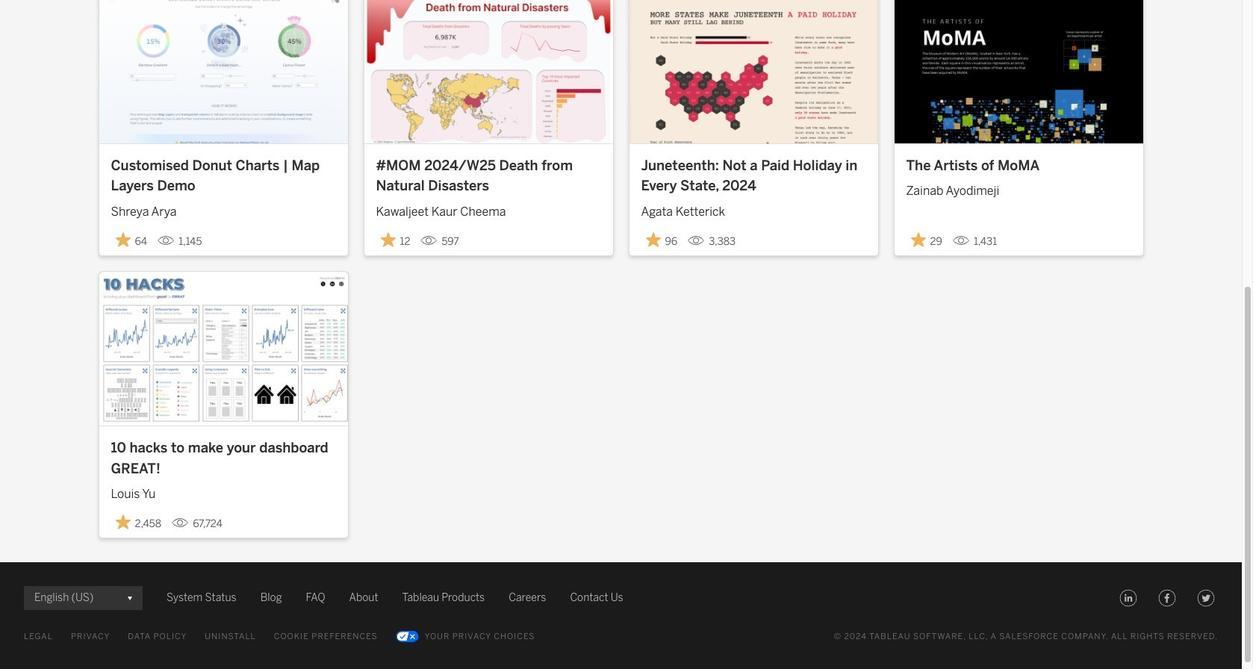 Task type: describe. For each thing, give the bounding box(es) containing it.
remove favorite image
[[911, 232, 926, 247]]



Task type: vqa. For each thing, say whether or not it's contained in the screenshot.
middle Remove Favorite image
yes



Task type: locate. For each thing, give the bounding box(es) containing it.
Remove Favorite button
[[111, 228, 152, 252], [376, 228, 415, 252], [641, 228, 682, 252], [907, 228, 947, 252], [111, 510, 166, 535]]

selected language element
[[34, 587, 132, 611]]

workbook thumbnail image
[[99, 0, 348, 143], [364, 0, 613, 143], [630, 0, 878, 143], [895, 0, 1144, 143], [99, 272, 348, 426]]

remove favorite image
[[115, 232, 130, 247], [381, 232, 396, 247], [646, 232, 661, 247], [115, 515, 130, 530]]



